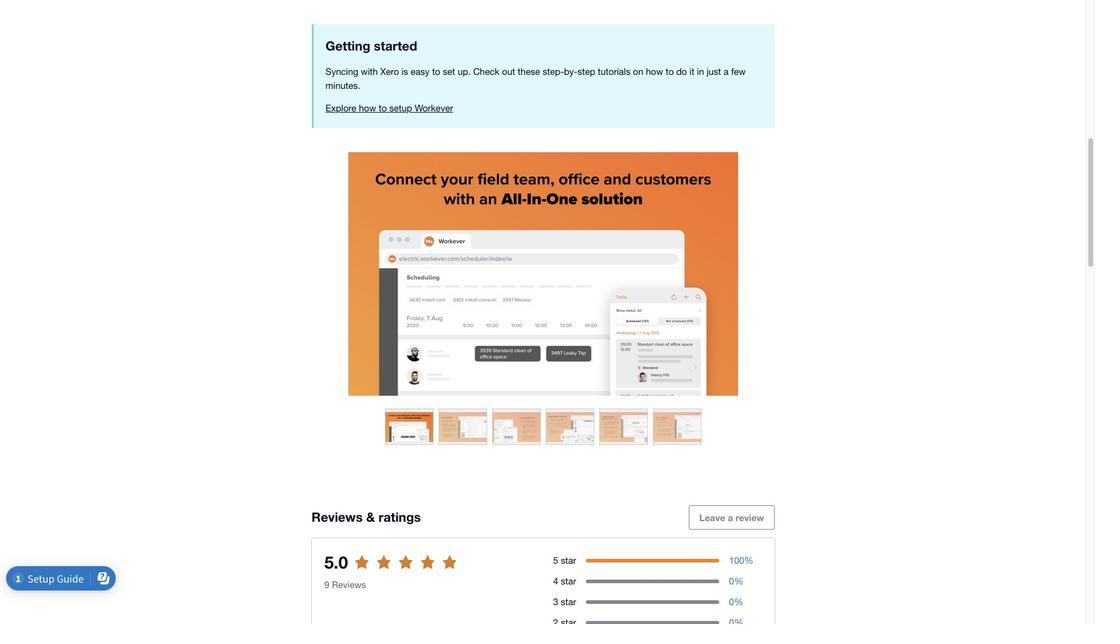 Task type: describe. For each thing, give the bounding box(es) containing it.
4
[[553, 576, 558, 587]]

step-
[[543, 67, 564, 77]]

getting
[[326, 39, 370, 54]]

1 vertical spatial reviews
[[332, 580, 366, 590]]

explore how to setup workever
[[326, 103, 453, 114]]

these
[[518, 67, 540, 77]]

few
[[731, 67, 746, 77]]

tutorials
[[598, 67, 631, 77]]

skip to reviews list
[[341, 565, 423, 576]]

0 for 3 star
[[729, 597, 734, 607]]

ratings
[[379, 510, 421, 525]]

star for 5 star
[[561, 555, 576, 566]]

started
[[374, 39, 417, 54]]

to left do
[[666, 67, 674, 77]]

with
[[361, 67, 378, 77]]

reviews & ratings
[[312, 510, 421, 525]]

5 star
[[553, 555, 576, 566]]

screenshot 5 of 6 for app workever image
[[600, 410, 647, 445]]

syncing with xero is easy to set up. check out these step-by-step tutorials on how to do it in just a few minutes.
[[326, 67, 746, 91]]

how inside syncing with xero is easy to set up. check out these step-by-step tutorials on how to do it in just a few minutes.
[[646, 67, 663, 77]]

&
[[366, 510, 375, 525]]

4 star
[[553, 576, 576, 587]]

do
[[677, 67, 687, 77]]

0 % for 4 star
[[729, 576, 744, 587]]

step
[[578, 67, 595, 77]]

review
[[736, 513, 764, 524]]

skip to reviews list link
[[331, 558, 434, 582]]

getting started
[[326, 39, 417, 54]]

screenshot 2 of 6 for app workever image
[[439, 410, 486, 445]]

out
[[502, 67, 515, 77]]

100 %
[[729, 555, 754, 566]]

setup
[[389, 103, 412, 114]]

screenshot 1 of 6 for app workever image
[[385, 410, 433, 445]]

just
[[707, 67, 721, 77]]

0 vertical spatial reviews
[[312, 510, 363, 525]]

is
[[402, 67, 408, 77]]

9
[[324, 580, 330, 590]]

1 vertical spatial how
[[359, 103, 376, 114]]

100
[[729, 555, 745, 566]]

% for 4 star
[[734, 576, 744, 587]]

workever
[[415, 103, 453, 114]]

check
[[473, 67, 500, 77]]

screenshot 3 of 6 for app workever image
[[493, 410, 540, 445]]

0 for 4 star
[[729, 576, 734, 587]]

to right skip
[[363, 565, 372, 576]]

% for 5 star
[[745, 555, 754, 566]]

reviews
[[374, 565, 408, 576]]



Task type: vqa. For each thing, say whether or not it's contained in the screenshot.
2014
no



Task type: locate. For each thing, give the bounding box(es) containing it.
reviews
[[312, 510, 363, 525], [332, 580, 366, 590]]

star right 3
[[561, 597, 576, 607]]

1 vertical spatial a
[[728, 513, 733, 524]]

0 vertical spatial star
[[561, 555, 576, 566]]

in
[[697, 67, 704, 77]]

2 star from the top
[[561, 576, 576, 587]]

leave a review
[[700, 513, 764, 524]]

1 vertical spatial %
[[734, 576, 744, 587]]

1 horizontal spatial how
[[646, 67, 663, 77]]

star for 4 star
[[561, 576, 576, 587]]

to left set
[[432, 67, 440, 77]]

1 0 % from the top
[[729, 576, 744, 587]]

star
[[561, 555, 576, 566], [561, 576, 576, 587], [561, 597, 576, 607]]

0 vertical spatial a
[[724, 67, 729, 77]]

9 reviews
[[324, 580, 366, 590]]

%
[[745, 555, 754, 566], [734, 576, 744, 587], [734, 597, 744, 607]]

5
[[553, 555, 558, 566]]

0 vertical spatial %
[[745, 555, 754, 566]]

easy
[[411, 67, 430, 77]]

list
[[410, 565, 423, 576]]

3
[[553, 597, 558, 607]]

screenshot 4 of 6 for app workever image
[[546, 410, 594, 445]]

to left setup
[[379, 103, 387, 114]]

up.
[[458, 67, 471, 77]]

set
[[443, 67, 455, 77]]

minutes.
[[326, 80, 361, 91]]

how right explore
[[359, 103, 376, 114]]

0 vertical spatial 0 %
[[729, 576, 744, 587]]

1 star from the top
[[561, 555, 576, 566]]

0 % for 3 star
[[729, 597, 744, 607]]

3 star
[[553, 597, 576, 607]]

screenshot 1 for app workever image
[[312, 152, 775, 396]]

2 vertical spatial %
[[734, 597, 744, 607]]

0 vertical spatial 0
[[729, 576, 734, 587]]

screenshot 6 of 6 for app workever image
[[653, 410, 701, 445]]

a right leave
[[728, 513, 733, 524]]

5.0
[[324, 552, 348, 573]]

1 vertical spatial star
[[561, 576, 576, 587]]

on
[[633, 67, 644, 77]]

reviews down skip
[[332, 580, 366, 590]]

reviews left the &
[[312, 510, 363, 525]]

2 0 % from the top
[[729, 597, 744, 607]]

2 vertical spatial star
[[561, 597, 576, 607]]

to
[[432, 67, 440, 77], [666, 67, 674, 77], [379, 103, 387, 114], [363, 565, 372, 576]]

a inside syncing with xero is easy to set up. check out these step-by-step tutorials on how to do it in just a few minutes.
[[724, 67, 729, 77]]

0
[[729, 576, 734, 587], [729, 597, 734, 607]]

a inside button
[[728, 513, 733, 524]]

leave a review button
[[689, 506, 775, 530]]

explore how to setup workever link
[[326, 102, 762, 116]]

it
[[690, 67, 695, 77]]

1 0 from the top
[[729, 576, 734, 587]]

star right 5
[[561, 555, 576, 566]]

star right 4
[[561, 576, 576, 587]]

syncing
[[326, 67, 358, 77]]

leave
[[700, 513, 726, 524]]

xero
[[380, 67, 399, 77]]

how
[[646, 67, 663, 77], [359, 103, 376, 114]]

a
[[724, 67, 729, 77], [728, 513, 733, 524]]

0 vertical spatial how
[[646, 67, 663, 77]]

% for 3 star
[[734, 597, 744, 607]]

2 0 from the top
[[729, 597, 734, 607]]

0 horizontal spatial how
[[359, 103, 376, 114]]

by-
[[564, 67, 578, 77]]

0 %
[[729, 576, 744, 587], [729, 597, 744, 607]]

1 vertical spatial 0
[[729, 597, 734, 607]]

star for 3 star
[[561, 597, 576, 607]]

explore
[[326, 103, 356, 114]]

how right on
[[646, 67, 663, 77]]

3 star from the top
[[561, 597, 576, 607]]

a left few at the top of page
[[724, 67, 729, 77]]

1 vertical spatial 0 %
[[729, 597, 744, 607]]

skip
[[341, 565, 361, 576]]



